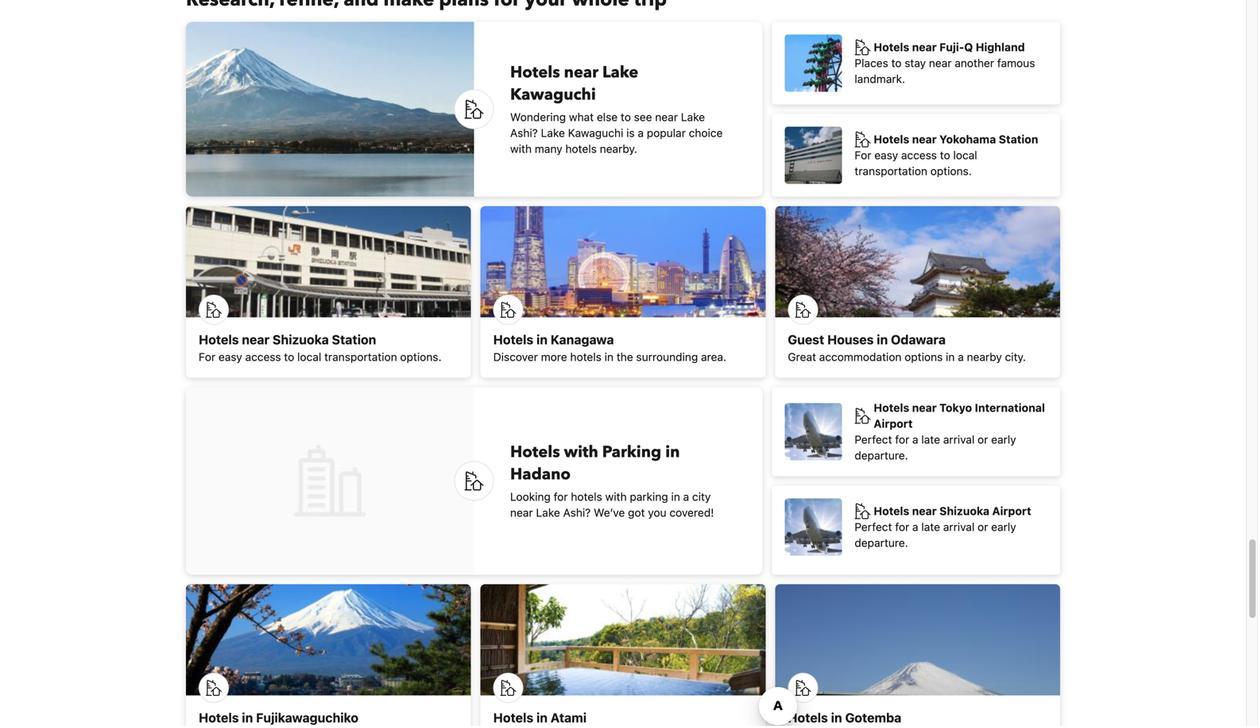 Task type: describe. For each thing, give the bounding box(es) containing it.
got
[[628, 506, 645, 519]]

hotels near shizuoka airport
[[874, 505, 1031, 518]]

hotels for hotels near fuji-q highland
[[874, 40, 910, 54]]

departure. for hotels near shizuoka airport
[[855, 536, 908, 550]]

or for airport
[[978, 521, 988, 534]]

transportation inside hotels near shizuoka station for easy access to local transportation options.
[[324, 350, 397, 364]]

in up more
[[537, 332, 548, 347]]

hotels for hotels near shizuoka station for easy access to local transportation options.
[[199, 332, 239, 347]]

in up 'accommodation'
[[877, 332, 888, 347]]

for for hotels near tokyo international airport
[[895, 433, 909, 446]]

nearby
[[967, 350, 1002, 364]]

departure. for hotels near tokyo international airport
[[855, 449, 908, 462]]

landmark.
[[855, 72, 905, 85]]

easy inside hotels near shizuoka station for easy access to local transportation options.
[[219, 350, 242, 364]]

local inside for easy access to local transportation options.
[[953, 149, 977, 162]]

wondering
[[510, 110, 566, 124]]

hotels inside hotels in kanagawa discover more hotels in the surrounding area.
[[570, 350, 602, 364]]

near for hotels near lake kawaguchi wondering what else to see near lake ashi? lake kawaguchi is a popular choice with many hotels nearby.
[[564, 62, 599, 83]]

a inside guest houses in odawara great accommodation options in a nearby city.
[[958, 350, 964, 364]]

for inside for easy access to local transportation options.
[[855, 149, 872, 162]]

what
[[569, 110, 594, 124]]

arrival for shizuoka
[[943, 521, 975, 534]]

ashi? inside the hotels with parking in hadano looking for hotels with parking in a city near lake ashi? we've got you covered!
[[563, 506, 591, 519]]

hotels for hotels near yokohama station
[[874, 133, 910, 146]]

surrounding
[[636, 350, 698, 364]]

station for yokohama
[[999, 133, 1038, 146]]

hotels in kanagawa discover more hotels in the surrounding area.
[[493, 332, 727, 364]]

stay
[[905, 56, 926, 70]]

lake up the else
[[603, 62, 639, 83]]

hotels for hotels in atami
[[493, 711, 533, 726]]

else
[[597, 110, 618, 124]]

perfect for hotels near shizuoka airport
[[855, 521, 892, 534]]

another
[[955, 56, 994, 70]]

hotels for hotels in gotemba
[[788, 711, 828, 726]]

hotels in gotemba link
[[775, 585, 1060, 726]]

hotels in fujikawaguchiko link
[[186, 585, 471, 726]]

shizuoka for station
[[273, 332, 329, 347]]

we've
[[594, 506, 625, 519]]

1 vertical spatial kawaguchi
[[568, 126, 623, 139]]

lake inside the hotels with parking in hadano looking for hotels with parking in a city near lake ashi? we've got you covered!
[[536, 506, 560, 519]]

for for hotels near shizuoka airport
[[895, 521, 909, 534]]

accommodation
[[819, 350, 902, 364]]

a inside the hotels near lake kawaguchi wondering what else to see near lake ashi? lake kawaguchi is a popular choice with many hotels nearby.
[[638, 126, 644, 139]]

hotels in atami
[[493, 711, 587, 726]]

to inside for easy access to local transportation options.
[[940, 149, 950, 162]]

for inside the hotels with parking in hadano looking for hotels with parking in a city near lake ashi? we've got you covered!
[[554, 490, 568, 503]]

perfect for a late arrival or early departure. for shizuoka
[[855, 521, 1016, 550]]

shizuoka for airport
[[940, 505, 990, 518]]

the
[[617, 350, 633, 364]]

in left the the
[[605, 350, 614, 364]]

a down hotels near shizuoka airport
[[912, 521, 919, 534]]

near for hotels near shizuoka airport
[[912, 505, 937, 518]]

hotels in atami image
[[481, 585, 766, 696]]

lake up many
[[541, 126, 565, 139]]

late for tokyo
[[922, 433, 940, 446]]

houses
[[827, 332, 874, 347]]

hotels in fujikawaguchiko
[[199, 711, 358, 726]]

guest houses in odawara image
[[775, 206, 1060, 317]]

hotels in fujikawaguchiko image
[[186, 585, 471, 696]]

early for international
[[991, 433, 1016, 446]]

covered!
[[670, 506, 714, 519]]

airport inside hotels near tokyo international airport
[[874, 417, 913, 430]]

1 vertical spatial airport
[[992, 505, 1031, 518]]

highland
[[976, 40, 1025, 54]]

nearby.
[[600, 142, 637, 155]]

guest houses in odawara great accommodation options in a nearby city.
[[788, 332, 1026, 364]]

hotels near fuji-q highland
[[874, 40, 1025, 54]]

local inside hotels near shizuoka station for easy access to local transportation options.
[[297, 350, 321, 364]]

hotels in kanagawa image
[[481, 206, 766, 317]]

city
[[692, 490, 711, 503]]

hadano
[[510, 464, 571, 486]]

more
[[541, 350, 567, 364]]

in left fujikawaguchiko on the left
[[242, 711, 253, 726]]

hotels near shizuoka station image
[[186, 206, 471, 317]]

places
[[855, 56, 888, 70]]

to inside hotels near shizuoka station for easy access to local transportation options.
[[284, 350, 294, 364]]

you
[[648, 506, 667, 519]]

famous
[[997, 56, 1035, 70]]

perfect for a late arrival or early departure. for tokyo
[[855, 433, 1016, 462]]



Task type: locate. For each thing, give the bounding box(es) containing it.
1 departure. from the top
[[855, 449, 908, 462]]

1 horizontal spatial local
[[953, 149, 977, 162]]

options
[[905, 350, 943, 364]]

shizuoka
[[273, 332, 329, 347], [940, 505, 990, 518]]

1 vertical spatial shizuoka
[[940, 505, 990, 518]]

near inside the hotels with parking in hadano looking for hotels with parking in a city near lake ashi? we've got you covered!
[[510, 506, 533, 519]]

popular
[[647, 126, 686, 139]]

0 vertical spatial early
[[991, 433, 1016, 446]]

a left nearby
[[958, 350, 964, 364]]

hotels inside hotels near shizuoka station for easy access to local transportation options.
[[199, 332, 239, 347]]

0 vertical spatial options.
[[931, 164, 972, 178]]

hotels in gotemba
[[788, 711, 902, 726]]

a down hotels near tokyo international airport
[[912, 433, 919, 446]]

for
[[895, 433, 909, 446], [554, 490, 568, 503], [895, 521, 909, 534]]

places to stay near another famous landmark.
[[855, 56, 1035, 85]]

1 vertical spatial arrival
[[943, 521, 975, 534]]

with left many
[[510, 142, 532, 155]]

2 vertical spatial with
[[605, 490, 627, 503]]

0 vertical spatial for
[[855, 149, 872, 162]]

arrival
[[943, 433, 975, 446], [943, 521, 975, 534]]

0 horizontal spatial easy
[[219, 350, 242, 364]]

1 vertical spatial or
[[978, 521, 988, 534]]

arrival down hotels near tokyo international airport
[[943, 433, 975, 446]]

kanagawa
[[551, 332, 614, 347]]

1 vertical spatial options.
[[400, 350, 442, 364]]

1 vertical spatial easy
[[219, 350, 242, 364]]

for easy access to local transportation options.
[[855, 149, 977, 178]]

1 horizontal spatial transportation
[[855, 164, 928, 178]]

perfect for a late arrival or early departure. down hotels near tokyo international airport
[[855, 433, 1016, 462]]

0 horizontal spatial with
[[510, 142, 532, 155]]

0 horizontal spatial ashi?
[[510, 126, 538, 139]]

odawara
[[891, 332, 946, 347]]

access inside hotels near shizuoka station for easy access to local transportation options.
[[245, 350, 281, 364]]

or down hotels near shizuoka airport
[[978, 521, 988, 534]]

near for hotels near shizuoka station for easy access to local transportation options.
[[242, 332, 270, 347]]

2 or from the top
[[978, 521, 988, 534]]

1 vertical spatial access
[[245, 350, 281, 364]]

0 horizontal spatial shizuoka
[[273, 332, 329, 347]]

early
[[991, 433, 1016, 446], [991, 521, 1016, 534]]

near inside places to stay near another famous landmark.
[[929, 56, 952, 70]]

early down 'international'
[[991, 433, 1016, 446]]

hotels down kanagawa
[[570, 350, 602, 364]]

departure. right hotels near shizuoka airport image at the right
[[855, 536, 908, 550]]

0 horizontal spatial airport
[[874, 417, 913, 430]]

a left city on the bottom of the page
[[683, 490, 689, 503]]

ashi? down wondering
[[510, 126, 538, 139]]

1 vertical spatial early
[[991, 521, 1016, 534]]

departure. right hotels near tokyo international airport image
[[855, 449, 908, 462]]

hotels for hotels near lake kawaguchi wondering what else to see near lake ashi? lake kawaguchi is a popular choice with many hotels nearby.
[[510, 62, 560, 83]]

1 horizontal spatial easy
[[875, 149, 898, 162]]

hotels for hotels in fujikawaguchiko
[[199, 711, 239, 726]]

for inside hotels near shizuoka station for easy access to local transportation options.
[[199, 350, 216, 364]]

near for hotels near fuji-q highland
[[912, 40, 937, 54]]

perfect right hotels near shizuoka airport image at the right
[[855, 521, 892, 534]]

1 horizontal spatial ashi?
[[563, 506, 591, 519]]

1 horizontal spatial airport
[[992, 505, 1031, 518]]

to inside the hotels near lake kawaguchi wondering what else to see near lake ashi? lake kawaguchi is a popular choice with many hotels nearby.
[[621, 110, 631, 124]]

hotels near yokohama station image
[[785, 127, 842, 184]]

or for international
[[978, 433, 988, 446]]

for
[[855, 149, 872, 162], [199, 350, 216, 364]]

hotels
[[565, 142, 597, 155], [570, 350, 602, 364], [571, 490, 602, 503]]

station inside hotels near shizuoka station for easy access to local transportation options.
[[332, 332, 376, 347]]

2 horizontal spatial with
[[605, 490, 627, 503]]

is
[[626, 126, 635, 139]]

options. inside hotels near shizuoka station for easy access to local transportation options.
[[400, 350, 442, 364]]

to inside places to stay near another famous landmark.
[[891, 56, 902, 70]]

easy inside for easy access to local transportation options.
[[875, 149, 898, 162]]

2 arrival from the top
[[943, 521, 975, 534]]

2 vertical spatial hotels
[[571, 490, 602, 503]]

kawaguchi up wondering
[[510, 84, 596, 106]]

looking
[[510, 490, 551, 503]]

hotels near tokyo international airport
[[874, 401, 1045, 430]]

perfect for a late arrival or early departure.
[[855, 433, 1016, 462], [855, 521, 1016, 550]]

0 vertical spatial easy
[[875, 149, 898, 162]]

lake up choice
[[681, 110, 705, 124]]

a inside the hotels with parking in hadano looking for hotels with parking in a city near lake ashi? we've got you covered!
[[683, 490, 689, 503]]

0 vertical spatial arrival
[[943, 433, 975, 446]]

1 late from the top
[[922, 433, 940, 446]]

1 early from the top
[[991, 433, 1016, 446]]

guest
[[788, 332, 824, 347]]

hotels up we've
[[571, 490, 602, 503]]

perfect right hotels near tokyo international airport image
[[855, 433, 892, 446]]

early for airport
[[991, 521, 1016, 534]]

for down hotels near shizuoka airport
[[895, 521, 909, 534]]

hotels in gotemba image
[[775, 585, 1060, 696]]

0 vertical spatial access
[[901, 149, 937, 162]]

1 horizontal spatial for
[[855, 149, 872, 162]]

a right is
[[638, 126, 644, 139]]

yokohama
[[940, 133, 996, 146]]

0 horizontal spatial options.
[[400, 350, 442, 364]]

hotels inside the hotels near lake kawaguchi wondering what else to see near lake ashi? lake kawaguchi is a popular choice with many hotels nearby.
[[565, 142, 597, 155]]

1 vertical spatial ashi?
[[563, 506, 591, 519]]

1 vertical spatial station
[[332, 332, 376, 347]]

1 arrival from the top
[[943, 433, 975, 446]]

1 vertical spatial with
[[564, 441, 598, 463]]

1 perfect from the top
[[855, 433, 892, 446]]

hotels down what
[[565, 142, 597, 155]]

choice
[[689, 126, 723, 139]]

departure.
[[855, 449, 908, 462], [855, 536, 908, 550]]

hotels in atami link
[[481, 585, 766, 726]]

area.
[[701, 350, 727, 364]]

with inside the hotels near lake kawaguchi wondering what else to see near lake ashi? lake kawaguchi is a popular choice with many hotels nearby.
[[510, 142, 532, 155]]

q
[[964, 40, 973, 54]]

0 horizontal spatial transportation
[[324, 350, 397, 364]]

ashi? inside the hotels near lake kawaguchi wondering what else to see near lake ashi? lake kawaguchi is a popular choice with many hotels nearby.
[[510, 126, 538, 139]]

arrival down hotels near shizuoka airport
[[943, 521, 975, 534]]

in right the parking
[[665, 441, 680, 463]]

hotels near tokyo international airport image
[[785, 403, 842, 461]]

in right the options
[[946, 350, 955, 364]]

0 horizontal spatial for
[[199, 350, 216, 364]]

1 vertical spatial for
[[554, 490, 568, 503]]

hotels inside the hotels near lake kawaguchi wondering what else to see near lake ashi? lake kawaguchi is a popular choice with many hotels nearby.
[[510, 62, 560, 83]]

1 horizontal spatial with
[[564, 441, 598, 463]]

1 vertical spatial late
[[922, 521, 940, 534]]

options. inside for easy access to local transportation options.
[[931, 164, 972, 178]]

see
[[634, 110, 652, 124]]

0 horizontal spatial local
[[297, 350, 321, 364]]

discover
[[493, 350, 538, 364]]

0 vertical spatial hotels
[[565, 142, 597, 155]]

2 late from the top
[[922, 521, 940, 534]]

0 vertical spatial with
[[510, 142, 532, 155]]

atami
[[551, 711, 587, 726]]

airport
[[874, 417, 913, 430], [992, 505, 1031, 518]]

0 horizontal spatial station
[[332, 332, 376, 347]]

transportation
[[855, 164, 928, 178], [324, 350, 397, 364]]

kawaguchi
[[510, 84, 596, 106], [568, 126, 623, 139]]

options.
[[931, 164, 972, 178], [400, 350, 442, 364]]

hotels near shizuoka airport image
[[785, 499, 842, 556]]

hotels inside the hotels with parking in hadano looking for hotels with parking in a city near lake ashi? we've got you covered!
[[571, 490, 602, 503]]

ashi? left we've
[[563, 506, 591, 519]]

near inside hotels near shizuoka station for easy access to local transportation options.
[[242, 332, 270, 347]]

1 horizontal spatial access
[[901, 149, 937, 162]]

2 vertical spatial for
[[895, 521, 909, 534]]

perfect
[[855, 433, 892, 446], [855, 521, 892, 534]]

lake down looking on the left of the page
[[536, 506, 560, 519]]

1 vertical spatial transportation
[[324, 350, 397, 364]]

2 perfect for a late arrival or early departure. from the top
[[855, 521, 1016, 550]]

0 vertical spatial local
[[953, 149, 977, 162]]

great
[[788, 350, 816, 364]]

late down hotels near tokyo international airport
[[922, 433, 940, 446]]

hotels near lake kawaguchi image
[[186, 22, 474, 197]]

0 vertical spatial perfect
[[855, 433, 892, 446]]

shizuoka inside hotels near shizuoka station for easy access to local transportation options.
[[273, 332, 329, 347]]

1 perfect for a late arrival or early departure. from the top
[[855, 433, 1016, 462]]

1 vertical spatial local
[[297, 350, 321, 364]]

access
[[901, 149, 937, 162], [245, 350, 281, 364]]

1 horizontal spatial shizuoka
[[940, 505, 990, 518]]

late down hotels near shizuoka airport
[[922, 521, 940, 534]]

hotels with parking in hadano looking for hotels with parking in a city near lake ashi? we've got you covered!
[[510, 441, 714, 519]]

kawaguchi down the else
[[568, 126, 623, 139]]

gotemba
[[845, 711, 902, 726]]

transportation inside for easy access to local transportation options.
[[855, 164, 928, 178]]

1 horizontal spatial options.
[[931, 164, 972, 178]]

in left gotemba
[[831, 711, 842, 726]]

lake
[[603, 62, 639, 83], [681, 110, 705, 124], [541, 126, 565, 139], [536, 506, 560, 519]]

with up we've
[[605, 490, 627, 503]]

hotels near fuji-q highland image
[[785, 35, 842, 92]]

arrival for tokyo
[[943, 433, 975, 446]]

perfect for a late arrival or early departure. down hotels near shizuoka airport
[[855, 521, 1016, 550]]

0 vertical spatial shizuoka
[[273, 332, 329, 347]]

near for hotels near tokyo international airport
[[912, 401, 937, 414]]

ashi?
[[510, 126, 538, 139], [563, 506, 591, 519]]

early down hotels near shizuoka airport
[[991, 521, 1016, 534]]

2 perfect from the top
[[855, 521, 892, 534]]

to
[[891, 56, 902, 70], [621, 110, 631, 124], [940, 149, 950, 162], [284, 350, 294, 364]]

station for shizuoka
[[332, 332, 376, 347]]

near inside hotels near tokyo international airport
[[912, 401, 937, 414]]

easy
[[875, 149, 898, 162], [219, 350, 242, 364]]

1 vertical spatial hotels
[[570, 350, 602, 364]]

in up covered!
[[671, 490, 680, 503]]

hotels for hotels near shizuoka airport
[[874, 505, 910, 518]]

near for hotels near yokohama station
[[912, 133, 937, 146]]

hotels for hotels with parking in hadano looking for hotels with parking in a city near lake ashi? we've got you covered!
[[510, 441, 560, 463]]

fujikawaguchiko
[[256, 711, 358, 726]]

1 vertical spatial perfect for a late arrival or early departure.
[[855, 521, 1016, 550]]

hotels inside hotels in kanagawa discover more hotels in the surrounding area.
[[493, 332, 533, 347]]

0 vertical spatial perfect for a late arrival or early departure.
[[855, 433, 1016, 462]]

0 vertical spatial airport
[[874, 417, 913, 430]]

fuji-
[[940, 40, 964, 54]]

hotels near yokohama station
[[874, 133, 1038, 146]]

parking
[[602, 441, 661, 463]]

with up hadano
[[564, 441, 598, 463]]

hotels near shizuoka station for easy access to local transportation options.
[[199, 332, 442, 364]]

2 early from the top
[[991, 521, 1016, 534]]

a
[[638, 126, 644, 139], [958, 350, 964, 364], [912, 433, 919, 446], [683, 490, 689, 503], [912, 521, 919, 534]]

1 vertical spatial perfect
[[855, 521, 892, 534]]

0 vertical spatial departure.
[[855, 449, 908, 462]]

late for shizuoka
[[922, 521, 940, 534]]

station
[[999, 133, 1038, 146], [332, 332, 376, 347]]

0 vertical spatial or
[[978, 433, 988, 446]]

1 vertical spatial for
[[199, 350, 216, 364]]

0 horizontal spatial access
[[245, 350, 281, 364]]

late
[[922, 433, 940, 446], [922, 521, 940, 534]]

hotels inside the hotels with parking in hadano looking for hotels with parking in a city near lake ashi? we've got you covered!
[[510, 441, 560, 463]]

many
[[535, 142, 562, 155]]

0 vertical spatial transportation
[[855, 164, 928, 178]]

hotels near lake kawaguchi wondering what else to see near lake ashi? lake kawaguchi is a popular choice with many hotels nearby.
[[510, 62, 723, 155]]

1 or from the top
[[978, 433, 988, 446]]

0 vertical spatial for
[[895, 433, 909, 446]]

hotels for hotels near tokyo international airport
[[874, 401, 910, 414]]

0 vertical spatial ashi?
[[510, 126, 538, 139]]

hotels with parking in hadano image
[[186, 387, 474, 575]]

0 vertical spatial late
[[922, 433, 940, 446]]

parking
[[630, 490, 668, 503]]

hotels inside hotels near tokyo international airport
[[874, 401, 910, 414]]

0 vertical spatial station
[[999, 133, 1038, 146]]

in
[[537, 332, 548, 347], [877, 332, 888, 347], [605, 350, 614, 364], [946, 350, 955, 364], [665, 441, 680, 463], [671, 490, 680, 503], [242, 711, 253, 726], [537, 711, 548, 726], [831, 711, 842, 726]]

hotels
[[874, 40, 910, 54], [510, 62, 560, 83], [874, 133, 910, 146], [199, 332, 239, 347], [493, 332, 533, 347], [874, 401, 910, 414], [510, 441, 560, 463], [874, 505, 910, 518], [199, 711, 239, 726], [493, 711, 533, 726], [788, 711, 828, 726]]

access inside for easy access to local transportation options.
[[901, 149, 937, 162]]

1 horizontal spatial station
[[999, 133, 1038, 146]]

with
[[510, 142, 532, 155], [564, 441, 598, 463], [605, 490, 627, 503]]

tokyo
[[940, 401, 972, 414]]

in left atami
[[537, 711, 548, 726]]

2 departure. from the top
[[855, 536, 908, 550]]

hotels for hotels in kanagawa discover more hotels in the surrounding area.
[[493, 332, 533, 347]]

near
[[912, 40, 937, 54], [929, 56, 952, 70], [564, 62, 599, 83], [655, 110, 678, 124], [912, 133, 937, 146], [242, 332, 270, 347], [912, 401, 937, 414], [912, 505, 937, 518], [510, 506, 533, 519]]

local
[[953, 149, 977, 162], [297, 350, 321, 364]]

for down hadano
[[554, 490, 568, 503]]

perfect for hotels near tokyo international airport
[[855, 433, 892, 446]]

for down hotels near tokyo international airport
[[895, 433, 909, 446]]

0 vertical spatial kawaguchi
[[510, 84, 596, 106]]

or
[[978, 433, 988, 446], [978, 521, 988, 534]]

international
[[975, 401, 1045, 414]]

1 vertical spatial departure.
[[855, 536, 908, 550]]

city.
[[1005, 350, 1026, 364]]

or down hotels near tokyo international airport
[[978, 433, 988, 446]]



Task type: vqa. For each thing, say whether or not it's contained in the screenshot.
'options'
yes



